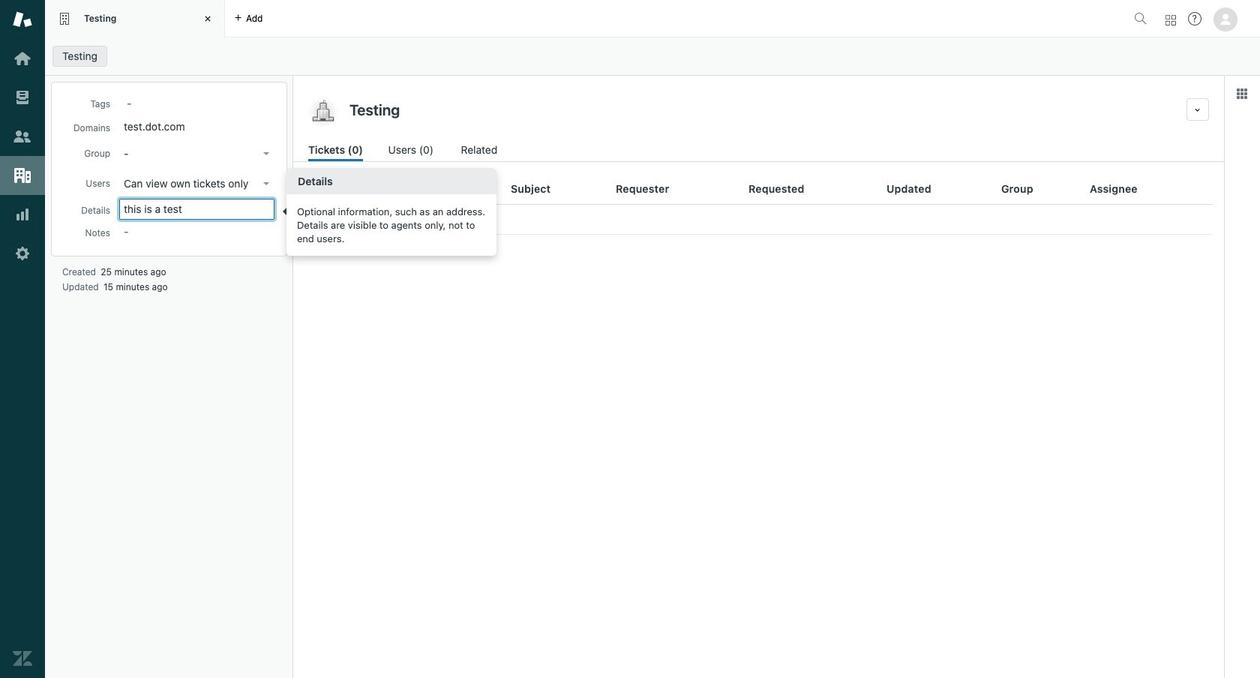 Task type: describe. For each thing, give the bounding box(es) containing it.
apps image
[[1236, 88, 1248, 100]]

testing tab
[[45, 0, 225, 38]]

customers image
[[13, 127, 32, 146]]

main element
[[0, 0, 45, 678]]

tabs tab list
[[45, 0, 1128, 38]]

arrow down image
[[263, 182, 269, 185]]

views image
[[13, 88, 32, 107]]

organizations image
[[13, 166, 32, 185]]

close image
[[200, 11, 215, 26]]

arrow down image
[[263, 152, 269, 155]]

reporting image
[[13, 205, 32, 224]]



Task type: locate. For each thing, give the bounding box(es) containing it.
grid
[[293, 174, 1224, 678]]

get started image
[[13, 49, 32, 68]]

- field
[[121, 95, 275, 111]]

None text field
[[345, 98, 1181, 121]]

zendesk support image
[[13, 10, 32, 29]]

zendesk products image
[[1166, 15, 1176, 25]]

icon_org image
[[308, 98, 338, 128]]

zendesk image
[[13, 649, 32, 668]]

secondary element
[[45, 41, 1260, 71]]

admin image
[[13, 244, 32, 263]]

help image
[[1188, 12, 1202, 26]]



Task type: vqa. For each thing, say whether or not it's contained in the screenshot.
Customers image on the top left of the page
yes



